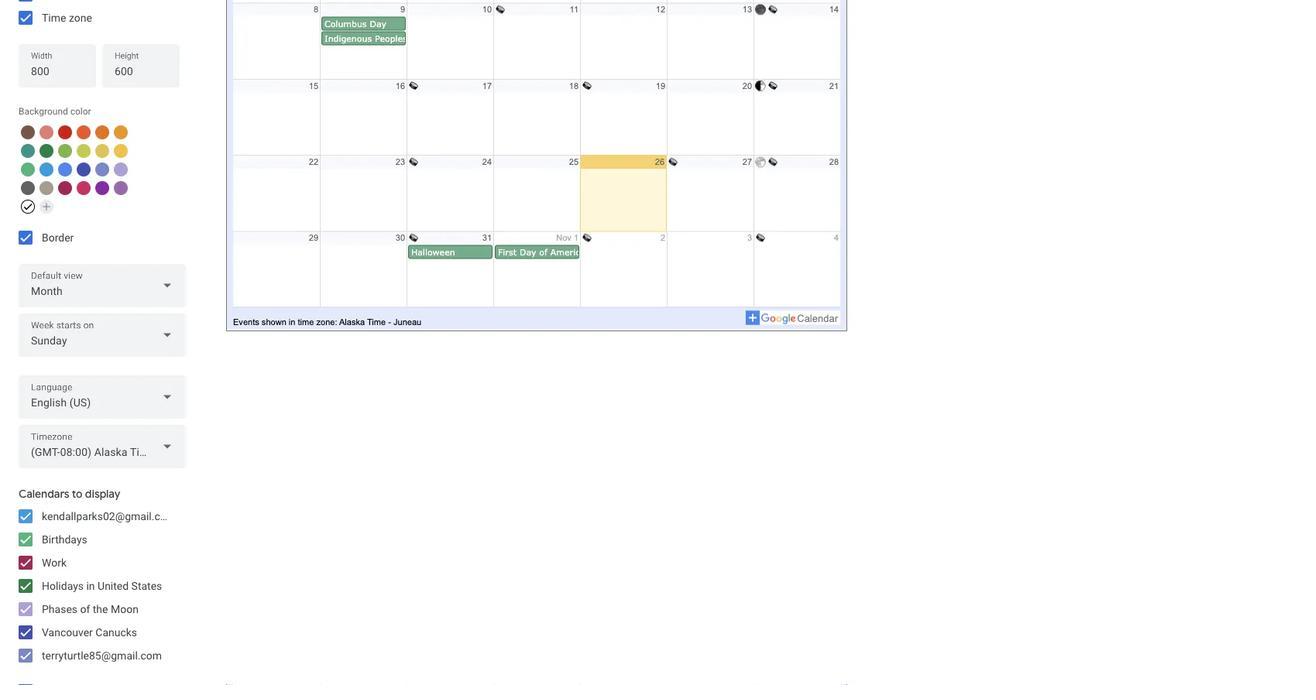 Task type: describe. For each thing, give the bounding box(es) containing it.
amethyst menu item
[[114, 181, 128, 195]]

canucks
[[95, 626, 137, 639]]

cherry blossom menu item
[[77, 181, 91, 195]]

wisteria menu item
[[114, 163, 128, 177]]

border
[[42, 231, 74, 244]]

sage menu item
[[21, 163, 35, 177]]

work
[[42, 556, 67, 569]]

time zone
[[42, 11, 92, 24]]

citron menu item
[[95, 144, 109, 158]]

phases
[[42, 603, 77, 616]]

to
[[72, 487, 82, 501]]

tangerine menu item
[[77, 125, 91, 139]]

blueberry menu item
[[77, 163, 91, 177]]

phases of the moon
[[42, 603, 139, 616]]

birthdays
[[42, 533, 87, 546]]

of
[[80, 603, 90, 616]]

color
[[70, 106, 91, 117]]

terryturtle85@gmail.com
[[42, 649, 162, 662]]

pumpkin menu item
[[95, 125, 109, 139]]

peacock menu item
[[39, 163, 53, 177]]

tomato menu item
[[58, 125, 72, 139]]

basil menu item
[[39, 144, 53, 158]]

background color
[[19, 106, 91, 117]]

radicchio menu item
[[58, 181, 72, 195]]

cocoa menu item
[[21, 125, 35, 139]]



Task type: vqa. For each thing, say whether or not it's contained in the screenshot.
the top Language
no



Task type: locate. For each thing, give the bounding box(es) containing it.
cobalt menu item
[[58, 163, 72, 177]]

eucalyptus menu item
[[21, 144, 35, 158]]

time
[[42, 11, 66, 24]]

calendars to display
[[19, 487, 120, 501]]

graphite menu item
[[21, 181, 35, 195]]

pistachio menu item
[[58, 144, 72, 158]]

calendars
[[19, 487, 69, 501]]

birch menu item
[[39, 181, 53, 195]]

background
[[19, 106, 68, 117]]

vancouver
[[42, 626, 93, 639]]

grape menu item
[[95, 181, 109, 195]]

moon
[[111, 603, 139, 616]]

calendar color menu item
[[21, 200, 35, 214]]

display
[[85, 487, 120, 501]]

None field
[[19, 264, 186, 307], [19, 314, 186, 357], [19, 376, 186, 419], [19, 425, 186, 469], [19, 264, 186, 307], [19, 314, 186, 357], [19, 376, 186, 419], [19, 425, 186, 469]]

None number field
[[31, 61, 84, 82], [115, 61, 167, 82], [31, 61, 84, 82], [115, 61, 167, 82]]

add custom color menu item
[[39, 200, 53, 214]]

holidays in united states
[[42, 580, 162, 592]]

united
[[98, 580, 129, 592]]

the
[[93, 603, 108, 616]]

banana menu item
[[114, 144, 128, 158]]

vancouver canucks
[[42, 626, 137, 639]]

holidays
[[42, 580, 84, 592]]

avocado menu item
[[77, 144, 91, 158]]

zone
[[69, 11, 92, 24]]

kendallparks02@gmail.com
[[42, 510, 176, 523]]

flamingo menu item
[[39, 125, 53, 139]]

in
[[86, 580, 95, 592]]

states
[[131, 580, 162, 592]]

mango menu item
[[114, 125, 128, 139]]

lavender menu item
[[95, 163, 109, 177]]



